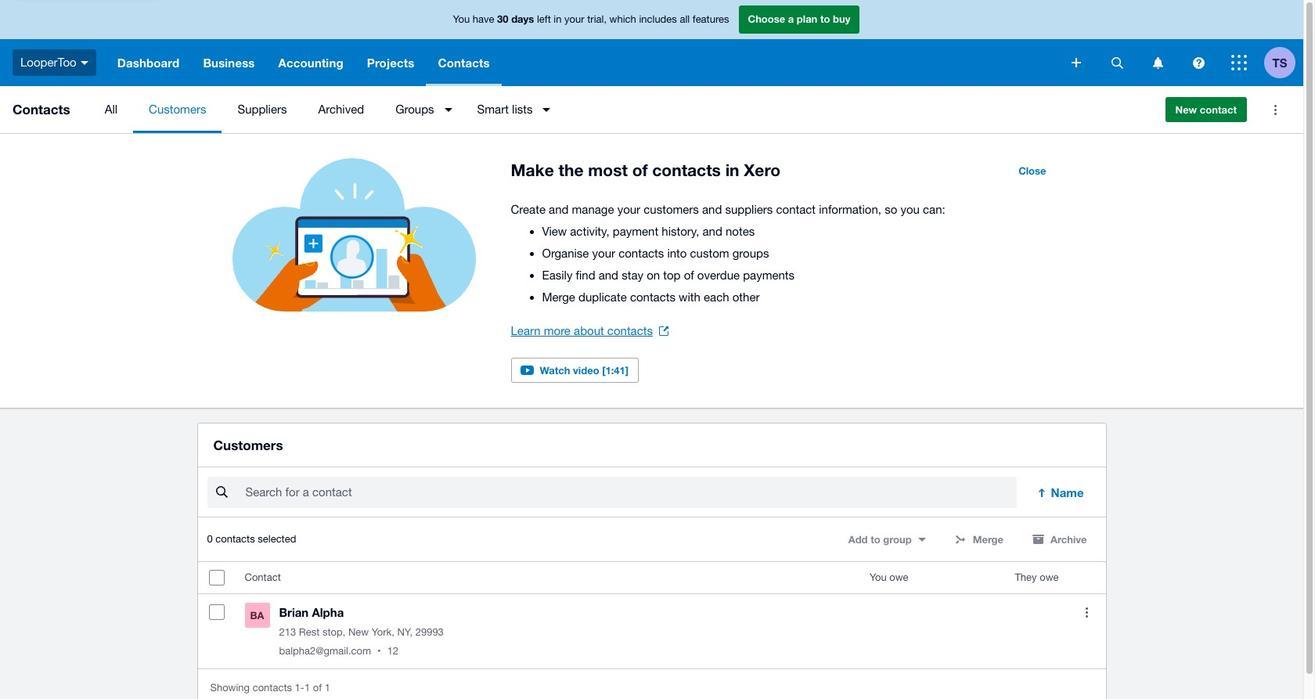 Task type: locate. For each thing, give the bounding box(es) containing it.
0 vertical spatial customers
[[149, 103, 206, 116]]

0 horizontal spatial contact
[[776, 203, 816, 216]]

owe for you owe
[[889, 572, 908, 583]]

0 vertical spatial of
[[632, 160, 648, 180]]

to
[[820, 13, 830, 25], [871, 533, 880, 546]]

0 vertical spatial your
[[564, 14, 584, 25]]

new inside brian alpha 213 rest stop, new york, ny, 29993 balpha2@gmail.com • 12
[[348, 626, 369, 638]]

owe down group
[[889, 572, 908, 583]]

1 horizontal spatial contact
[[1200, 103, 1237, 116]]

0 horizontal spatial in
[[554, 14, 562, 25]]

showing
[[210, 682, 250, 694]]

xero
[[744, 160, 780, 180]]

1 vertical spatial in
[[725, 160, 739, 180]]

and left suppliers
[[702, 203, 722, 216]]

1 vertical spatial your
[[617, 203, 640, 216]]

1 owe from the left
[[889, 572, 908, 583]]

make the most of contacts in xero
[[511, 160, 780, 180]]

projects
[[367, 56, 414, 70]]

Search for a contact field
[[244, 478, 1016, 507]]

0 horizontal spatial merge
[[542, 290, 575, 304]]

0 horizontal spatial you
[[453, 14, 470, 25]]

payments
[[743, 268, 795, 282]]

suppliers
[[725, 203, 773, 216]]

more row options image
[[1086, 607, 1088, 617]]

0 horizontal spatial of
[[313, 682, 322, 694]]

dashboard
[[117, 56, 180, 70]]

merge for merge duplicate contacts with each other
[[542, 290, 575, 304]]

new contact
[[1175, 103, 1237, 116]]

you inside contact list table element
[[870, 572, 887, 583]]

1 horizontal spatial to
[[871, 533, 880, 546]]

choose a plan to buy
[[748, 13, 850, 25]]

merge down easily
[[542, 290, 575, 304]]

menu
[[89, 86, 1153, 133]]

1 horizontal spatial owe
[[1040, 572, 1059, 583]]

0 horizontal spatial your
[[564, 14, 584, 25]]

1 vertical spatial contacts
[[13, 101, 70, 117]]

in right the left
[[554, 14, 562, 25]]

duplicate
[[578, 290, 627, 304]]

1 horizontal spatial contacts
[[438, 56, 490, 70]]

stay
[[622, 268, 643, 282]]

group
[[883, 533, 912, 546]]

york,
[[372, 626, 394, 638]]

1 horizontal spatial merge
[[973, 533, 1004, 546]]

create and manage your customers and suppliers contact information, so you can:
[[511, 203, 945, 216]]

0 vertical spatial in
[[554, 14, 562, 25]]

of right top
[[684, 268, 694, 282]]

to right add
[[871, 533, 880, 546]]

selected
[[258, 533, 296, 545]]

contacts down have
[[438, 56, 490, 70]]

1 horizontal spatial new
[[1175, 103, 1197, 116]]

choose
[[748, 13, 785, 25]]

2 horizontal spatial your
[[617, 203, 640, 216]]

contacts
[[652, 160, 721, 180], [619, 247, 664, 260], [630, 290, 676, 304], [607, 324, 653, 337], [216, 533, 255, 545], [253, 682, 292, 694]]

you for you have 30 days left in your trial, which includes all features
[[453, 14, 470, 25]]

svg image inside loopertoo "popup button"
[[80, 61, 88, 65]]

your up payment
[[617, 203, 640, 216]]

suppliers button
[[222, 86, 303, 133]]

0 contacts selected
[[207, 533, 296, 545]]

in inside you have 30 days left in your trial, which includes all features
[[554, 14, 562, 25]]

menu containing all
[[89, 86, 1153, 133]]

archive button
[[1022, 527, 1096, 552]]

1 down balpha2@gmail.com
[[304, 682, 310, 694]]

1 vertical spatial to
[[871, 533, 880, 546]]

contacts button
[[426, 39, 501, 86]]

0 horizontal spatial owe
[[889, 572, 908, 583]]

you down add to group
[[870, 572, 887, 583]]

2 horizontal spatial of
[[684, 268, 694, 282]]

svg image
[[1153, 57, 1163, 68], [1193, 57, 1204, 68], [1072, 58, 1081, 67]]

12
[[387, 645, 399, 657]]

you
[[901, 203, 920, 216]]

1 horizontal spatial you
[[870, 572, 887, 583]]

find
[[576, 268, 595, 282]]

0 vertical spatial new
[[1175, 103, 1197, 116]]

your down activity,
[[592, 247, 615, 260]]

they
[[1015, 572, 1037, 583]]

banner
[[0, 0, 1303, 86]]

1 right the 1-
[[325, 682, 330, 694]]

buy
[[833, 13, 850, 25]]

of right most
[[632, 160, 648, 180]]

name button
[[1026, 477, 1096, 508]]

in
[[554, 14, 562, 25], [725, 160, 739, 180]]

1 horizontal spatial 1
[[325, 682, 330, 694]]

2 vertical spatial your
[[592, 247, 615, 260]]

archived button
[[303, 86, 380, 133]]

you left have
[[453, 14, 470, 25]]

1 1 from the left
[[304, 682, 310, 694]]

svg image
[[1231, 55, 1247, 70], [1111, 57, 1123, 68], [80, 61, 88, 65]]

view
[[542, 225, 567, 238]]

contacts down payment
[[619, 247, 664, 260]]

1 vertical spatial merge
[[973, 533, 1004, 546]]

contact
[[1200, 103, 1237, 116], [776, 203, 816, 216]]

learn more about contacts link
[[511, 320, 668, 342]]

of right the 1-
[[313, 682, 322, 694]]

view activity, payment history, and notes
[[542, 225, 755, 238]]

to inside popup button
[[871, 533, 880, 546]]

contacts
[[438, 56, 490, 70], [13, 101, 70, 117]]

new
[[1175, 103, 1197, 116], [348, 626, 369, 638]]

business button
[[191, 39, 267, 86]]

and
[[549, 203, 569, 216], [702, 203, 722, 216], [703, 225, 722, 238], [599, 268, 618, 282]]

merge inside button
[[973, 533, 1004, 546]]

contacts down loopertoo
[[13, 101, 70, 117]]

0 vertical spatial contact
[[1200, 103, 1237, 116]]

contacts left the 1-
[[253, 682, 292, 694]]

0 vertical spatial merge
[[542, 290, 575, 304]]

1
[[304, 682, 310, 694], [325, 682, 330, 694]]

contact left actions menu image
[[1200, 103, 1237, 116]]

manage
[[572, 203, 614, 216]]

groups button
[[380, 86, 462, 133]]

all
[[680, 14, 690, 25]]

0 horizontal spatial new
[[348, 626, 369, 638]]

and up the custom
[[703, 225, 722, 238]]

smart lists
[[477, 103, 533, 116]]

contact right suppliers
[[776, 203, 816, 216]]

1 horizontal spatial of
[[632, 160, 648, 180]]

the
[[559, 160, 584, 180]]

0 horizontal spatial svg image
[[80, 61, 88, 65]]

banner containing ts
[[0, 0, 1303, 86]]

plan
[[797, 13, 818, 25]]

2 1 from the left
[[325, 682, 330, 694]]

they owe
[[1015, 572, 1059, 583]]

custom
[[690, 247, 729, 260]]

1 vertical spatial contact
[[776, 203, 816, 216]]

in left the xero
[[725, 160, 739, 180]]

into
[[667, 247, 687, 260]]

1 vertical spatial customers
[[213, 437, 283, 453]]

0 vertical spatial to
[[820, 13, 830, 25]]

create
[[511, 203, 546, 216]]

0 horizontal spatial 1
[[304, 682, 310, 694]]

video
[[573, 364, 599, 377]]

your left trial,
[[564, 14, 584, 25]]

1 vertical spatial new
[[348, 626, 369, 638]]

most
[[588, 160, 628, 180]]

you inside you have 30 days left in your trial, which includes all features
[[453, 14, 470, 25]]

0
[[207, 533, 213, 545]]

ba
[[250, 609, 264, 622]]

1 horizontal spatial your
[[592, 247, 615, 260]]

activity,
[[570, 225, 609, 238]]

2 horizontal spatial svg image
[[1231, 55, 1247, 70]]

0 vertical spatial you
[[453, 14, 470, 25]]

to left the buy on the right of page
[[820, 13, 830, 25]]

merge left archive button
[[973, 533, 1004, 546]]

ts button
[[1264, 39, 1303, 86]]

you
[[453, 14, 470, 25], [870, 572, 887, 583]]

smart
[[477, 103, 509, 116]]

other
[[732, 290, 760, 304]]

0 horizontal spatial customers
[[149, 103, 206, 116]]

1 vertical spatial you
[[870, 572, 887, 583]]

ts
[[1272, 55, 1287, 69]]

contacts down on
[[630, 290, 676, 304]]

stop,
[[322, 626, 345, 638]]

owe right they
[[1040, 572, 1059, 583]]

organise your contacts into custom groups
[[542, 247, 769, 260]]

ny,
[[397, 626, 413, 638]]

0 vertical spatial contacts
[[438, 56, 490, 70]]

easily find and stay on top of overdue payments
[[542, 268, 795, 282]]

1 horizontal spatial in
[[725, 160, 739, 180]]

name
[[1051, 486, 1084, 500]]

2 owe from the left
[[1040, 572, 1059, 583]]

archived
[[318, 103, 364, 116]]

watch video [1:41]
[[540, 364, 629, 377]]

showing contacts 1-1 of 1
[[210, 682, 330, 694]]



Task type: vqa. For each thing, say whether or not it's contained in the screenshot.
NAME@EMAIL.COM text field
no



Task type: describe. For each thing, give the bounding box(es) containing it.
1 horizontal spatial svg image
[[1153, 57, 1163, 68]]

which
[[609, 14, 636, 25]]

you have 30 days left in your trial, which includes all features
[[453, 13, 729, 25]]

customers button
[[133, 86, 222, 133]]

merge button
[[945, 527, 1013, 552]]

•
[[377, 645, 381, 657]]

29993
[[415, 626, 444, 638]]

merge duplicate contacts with each other
[[542, 290, 760, 304]]

more
[[544, 324, 571, 337]]

0 horizontal spatial svg image
[[1072, 58, 1081, 67]]

alpha
[[312, 605, 344, 619]]

contacts down 'merge duplicate contacts with each other'
[[607, 324, 653, 337]]

includes
[[639, 14, 677, 25]]

learn more about contacts
[[511, 324, 653, 337]]

add
[[848, 533, 868, 546]]

notes
[[726, 225, 755, 238]]

learn
[[511, 324, 541, 337]]

have
[[473, 14, 494, 25]]

contacts inside dropdown button
[[438, 56, 490, 70]]

each
[[704, 290, 729, 304]]

projects button
[[355, 39, 426, 86]]

all
[[105, 103, 117, 116]]

on
[[647, 268, 660, 282]]

owe for they owe
[[1040, 572, 1059, 583]]

new inside button
[[1175, 103, 1197, 116]]

merge for merge
[[973, 533, 1004, 546]]

close button
[[1009, 158, 1056, 183]]

balpha2@gmail.com
[[279, 645, 371, 657]]

overdue
[[697, 268, 740, 282]]

brian alpha 213 rest stop, new york, ny, 29993 balpha2@gmail.com • 12
[[279, 605, 444, 657]]

1 horizontal spatial customers
[[213, 437, 283, 453]]

dashboard link
[[105, 39, 191, 86]]

and up duplicate
[[599, 268, 618, 282]]

trial,
[[587, 14, 607, 25]]

loopertoo button
[[0, 39, 105, 86]]

watch
[[540, 364, 570, 377]]

accounting button
[[267, 39, 355, 86]]

contact inside button
[[1200, 103, 1237, 116]]

2 horizontal spatial svg image
[[1193, 57, 1204, 68]]

with
[[679, 290, 701, 304]]

organise
[[542, 247, 589, 260]]

0 horizontal spatial to
[[820, 13, 830, 25]]

213
[[279, 626, 296, 638]]

rest
[[299, 626, 320, 638]]

contact list table element
[[198, 562, 1106, 669]]

and up view
[[549, 203, 569, 216]]

you for you owe
[[870, 572, 887, 583]]

can:
[[923, 203, 945, 216]]

top
[[663, 268, 681, 282]]

your inside you have 30 days left in your trial, which includes all features
[[564, 14, 584, 25]]

customers inside button
[[149, 103, 206, 116]]

easily
[[542, 268, 573, 282]]

1 vertical spatial of
[[684, 268, 694, 282]]

archive
[[1051, 533, 1087, 546]]

about
[[574, 324, 604, 337]]

in for left
[[554, 14, 562, 25]]

you owe
[[870, 572, 908, 583]]

brian
[[279, 605, 309, 619]]

contact
[[245, 572, 281, 583]]

contacts right the '0'
[[216, 533, 255, 545]]

more row options button
[[1071, 597, 1103, 628]]

[1:41]
[[602, 364, 629, 377]]

close
[[1019, 164, 1046, 177]]

suppliers
[[238, 103, 287, 116]]

information,
[[819, 203, 881, 216]]

so
[[885, 203, 897, 216]]

in for contacts
[[725, 160, 739, 180]]

new contact button
[[1165, 97, 1247, 122]]

0 horizontal spatial contacts
[[13, 101, 70, 117]]

smart lists button
[[462, 86, 560, 133]]

payment
[[613, 225, 658, 238]]

contacts up customers
[[652, 160, 721, 180]]

groups
[[732, 247, 769, 260]]

business
[[203, 56, 255, 70]]

1-
[[295, 682, 304, 694]]

features
[[693, 14, 729, 25]]

2 vertical spatial of
[[313, 682, 322, 694]]

a
[[788, 13, 794, 25]]

actions menu image
[[1260, 94, 1291, 125]]

accounting
[[278, 56, 343, 70]]

30
[[497, 13, 508, 25]]

groups
[[395, 103, 434, 116]]

1 horizontal spatial svg image
[[1111, 57, 1123, 68]]

history,
[[662, 225, 699, 238]]

lists
[[512, 103, 533, 116]]

left
[[537, 14, 551, 25]]

make
[[511, 160, 554, 180]]

loopertoo
[[20, 55, 76, 69]]



